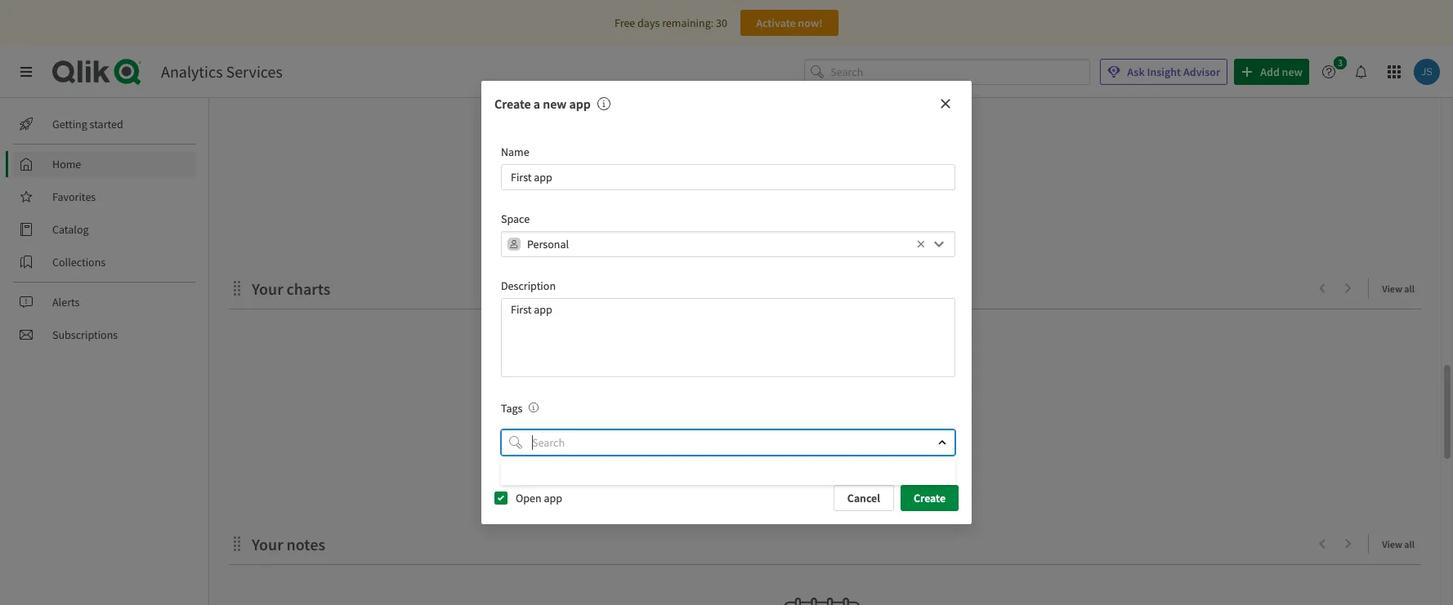 Task type: vqa. For each thing, say whether or not it's contained in the screenshot.
Your associated with Your notes
yes



Task type: locate. For each thing, give the bounding box(es) containing it.
0 vertical spatial your
[[252, 279, 283, 299]]

open
[[516, 492, 542, 506]]

activate now!
[[756, 16, 823, 30]]

2 view all from the top
[[1383, 539, 1415, 551]]

1 vertical spatial app
[[544, 492, 563, 506]]

ask insight advisor
[[1128, 65, 1221, 79]]

catalog link
[[13, 217, 196, 243]]

1 horizontal spatial create
[[914, 492, 946, 506]]

view
[[1383, 283, 1403, 295], [1383, 539, 1403, 551]]

1 vertical spatial move collection image
[[229, 536, 245, 552]]

are
[[795, 447, 813, 463]]

0 vertical spatial create
[[495, 95, 531, 112]]

your notes
[[252, 535, 325, 555]]

0 vertical spatial all
[[1405, 283, 1415, 295]]

0 horizontal spatial app
[[544, 492, 563, 506]]

your charts link
[[252, 279, 337, 299]]

1 horizontal spatial app
[[569, 95, 591, 112]]

0 horizontal spatial in
[[801, 469, 810, 483]]

activate
[[756, 16, 796, 30]]

0 horizontal spatial a
[[534, 95, 540, 112]]

2 vertical spatial charts
[[769, 469, 799, 483]]

create inside button
[[914, 492, 946, 506]]

navigation pane element
[[0, 105, 208, 355]]

view for your notes
[[1383, 539, 1403, 551]]

in down "are"
[[801, 469, 810, 483]]

0 vertical spatial move collection image
[[229, 280, 245, 297]]

Search text field
[[831, 59, 1091, 85]]

0 vertical spatial a
[[534, 95, 540, 112]]

0 vertical spatial view all
[[1383, 283, 1415, 295]]

getting
[[52, 117, 87, 132]]

1 horizontal spatial charts
[[769, 469, 799, 483]]

insight
[[1147, 65, 1181, 79]]

it
[[790, 501, 796, 516]]

you
[[744, 178, 764, 194]]

any
[[856, 178, 876, 194]]

group image
[[741, 599, 904, 606]]

started
[[90, 117, 123, 132]]

start typing a tag name. select an existing tag or create a new tag by pressing enter or comma. press backspace to remove a tag. tooltip
[[523, 402, 539, 416]]

1 vertical spatial create
[[914, 492, 946, 506]]

a inside dialog
[[534, 95, 540, 112]]

0 vertical spatial app
[[569, 95, 591, 112]]

a left the new
[[534, 95, 540, 112]]

move collection image for your notes
[[229, 536, 245, 552]]

create
[[495, 95, 531, 112], [914, 492, 946, 506]]

create down them
[[914, 492, 946, 506]]

Search text field
[[529, 430, 924, 457]]

0 vertical spatial in
[[801, 469, 810, 483]]

create a new app
[[495, 95, 591, 112]]

the up and
[[800, 485, 816, 500]]

option
[[501, 459, 956, 486]]

not
[[797, 178, 816, 194]]

group 5 image
[[720, 343, 925, 429]]

create button
[[901, 486, 959, 512]]

the up app.
[[812, 469, 828, 483]]

notes
[[287, 535, 325, 555]]

view all
[[1383, 283, 1415, 295], [1383, 539, 1415, 551]]

open app
[[516, 492, 563, 506]]

your charts
[[252, 279, 331, 299]]

1 vertical spatial all
[[1405, 539, 1415, 551]]

in left hub'.
[[892, 501, 901, 516]]

collections link
[[13, 249, 196, 276]]

a
[[534, 95, 540, 112], [897, 485, 902, 500]]

all
[[1405, 283, 1415, 295], [1405, 539, 1415, 551]]

0 vertical spatial view all link
[[1383, 278, 1422, 299]]

in
[[801, 469, 810, 483], [892, 501, 901, 516]]

to
[[842, 485, 853, 500]]

new
[[543, 95, 567, 112]]

all for your notes
[[1405, 539, 1415, 551]]

main content
[[203, 0, 1454, 606]]

2 view from the top
[[1383, 539, 1403, 551]]

a inside there are no charts yet. monitor charts in the hub to access them without opening the app. to monitor a chart, right-click on it and select 'monitor in hub'.
[[897, 485, 902, 500]]

1 horizontal spatial a
[[897, 485, 902, 500]]

right-
[[725, 501, 751, 516]]

1 vertical spatial charts
[[833, 447, 868, 463]]

your
[[252, 279, 283, 299], [252, 535, 283, 555]]

1 vertical spatial the
[[800, 485, 816, 500]]

charts
[[287, 279, 331, 299], [833, 447, 868, 463], [769, 469, 799, 483]]

ask insight advisor button
[[1101, 59, 1228, 85]]

1 vertical spatial view all
[[1383, 539, 1415, 551]]

your for your charts
[[252, 279, 283, 299]]

move collection image left 'your notes'
[[229, 536, 245, 552]]

move collection image left the your charts
[[229, 280, 245, 297]]

1 vertical spatial your
[[252, 535, 283, 555]]

free days remaining: 30
[[615, 16, 728, 30]]

cancel
[[848, 492, 880, 506]]

without
[[719, 485, 756, 500]]

cancel button
[[834, 486, 894, 512]]

1 vertical spatial a
[[897, 485, 902, 500]]

searchbar element
[[805, 59, 1091, 85]]

app right open
[[544, 492, 563, 506]]

services
[[226, 61, 283, 82]]

1 all from the top
[[1405, 283, 1415, 295]]

0 horizontal spatial create
[[495, 95, 531, 112]]

1 vertical spatial view
[[1383, 539, 1403, 551]]

1 view all from the top
[[1383, 283, 1415, 295]]

and
[[799, 501, 817, 516]]

2 view all link from the top
[[1383, 534, 1422, 554]]

subscriptions link
[[13, 322, 196, 348]]

create left the new
[[495, 95, 531, 112]]

the
[[812, 469, 828, 483], [800, 485, 816, 500]]

Space text field
[[527, 231, 913, 258]]

access
[[864, 469, 895, 483]]

2 all from the top
[[1405, 539, 1415, 551]]

getting started link
[[13, 111, 196, 137]]

app right the new
[[569, 95, 591, 112]]

a left chart,
[[897, 485, 902, 500]]

view all link
[[1383, 278, 1422, 299], [1383, 534, 1422, 554]]

view all for your notes
[[1383, 539, 1415, 551]]

no
[[816, 447, 830, 463]]

0 horizontal spatial charts
[[287, 279, 331, 299]]

move collection image for your charts
[[229, 280, 245, 297]]

0 vertical spatial view
[[1383, 283, 1403, 295]]

app
[[569, 95, 591, 112], [544, 492, 563, 506]]

to
[[851, 469, 861, 483]]

1 view from the top
[[1383, 283, 1403, 295]]

data.
[[879, 178, 908, 194]]

view all for your charts
[[1383, 283, 1415, 295]]

have
[[767, 178, 794, 194]]

create for create
[[914, 492, 946, 506]]

1 horizontal spatial in
[[892, 501, 901, 516]]

1 view all link from the top
[[1383, 278, 1422, 299]]

start typing a tag name. select an existing tag or create a new tag by pressing enter or comma. press backspace to remove a tag. image
[[529, 403, 539, 413]]

favorites
[[52, 190, 96, 204]]

1 vertical spatial in
[[892, 501, 901, 516]]

move collection image
[[229, 280, 245, 297], [229, 536, 245, 552]]

remaining:
[[662, 16, 714, 30]]

1 vertical spatial view all link
[[1383, 534, 1422, 554]]

monitor
[[729, 469, 767, 483]]



Task type: describe. For each thing, give the bounding box(es) containing it.
monitor
[[856, 485, 894, 500]]

alerts link
[[13, 289, 196, 316]]

0 vertical spatial the
[[812, 469, 828, 483]]

now!
[[798, 16, 823, 30]]

create a new app dialog
[[482, 81, 972, 525]]

tags
[[501, 402, 523, 416]]

them
[[897, 469, 922, 483]]

there are no charts yet. monitor charts in the hub to access them without opening the app. to monitor a chart, right-click on it and select 'monitor in hub'.
[[719, 447, 933, 516]]

view all link for your notes
[[1383, 534, 1422, 554]]

chart,
[[905, 485, 933, 500]]

analytics services element
[[161, 61, 283, 82]]

click
[[751, 501, 773, 516]]

activate now! link
[[741, 10, 839, 36]]

0 vertical spatial charts
[[287, 279, 331, 299]]

there
[[760, 447, 792, 463]]

collections
[[52, 255, 106, 270]]

hub
[[830, 469, 849, 483]]

your notes link
[[252, 535, 332, 555]]

create for create a new app
[[495, 95, 531, 112]]

view all link for your charts
[[1383, 278, 1422, 299]]

getting started
[[52, 117, 123, 132]]

analytics
[[161, 61, 223, 82]]

description
[[501, 279, 556, 294]]

you have not linked any data.
[[744, 178, 908, 194]]

view for your charts
[[1383, 283, 1403, 295]]

advisor
[[1184, 65, 1221, 79]]

Name text field
[[501, 164, 956, 190]]

hub'.
[[904, 501, 927, 516]]

ask
[[1128, 65, 1145, 79]]

'monitor
[[850, 501, 890, 516]]

analytics services
[[161, 61, 283, 82]]

your for your notes
[[252, 535, 283, 555]]

search element
[[509, 437, 522, 450]]

free
[[615, 16, 635, 30]]

on
[[775, 501, 787, 516]]

name
[[501, 144, 530, 159]]

days
[[638, 16, 660, 30]]

favorites link
[[13, 184, 196, 210]]

close sidebar menu image
[[20, 65, 33, 78]]

alerts
[[52, 295, 80, 310]]

app.
[[818, 485, 839, 500]]

close image
[[938, 439, 948, 448]]

opening
[[759, 485, 798, 500]]

subscriptions
[[52, 328, 118, 343]]

space
[[501, 211, 530, 226]]

select
[[819, 501, 847, 516]]

2 horizontal spatial charts
[[833, 447, 868, 463]]

home
[[52, 157, 81, 172]]

yet.
[[870, 447, 892, 463]]

home link
[[13, 151, 196, 177]]

search image
[[509, 437, 522, 450]]

main content containing your charts
[[203, 0, 1454, 606]]

all for your charts
[[1405, 283, 1415, 295]]

30
[[716, 16, 728, 30]]

catalog
[[52, 222, 89, 237]]

linked
[[818, 178, 853, 194]]

Description text field
[[501, 299, 956, 378]]



